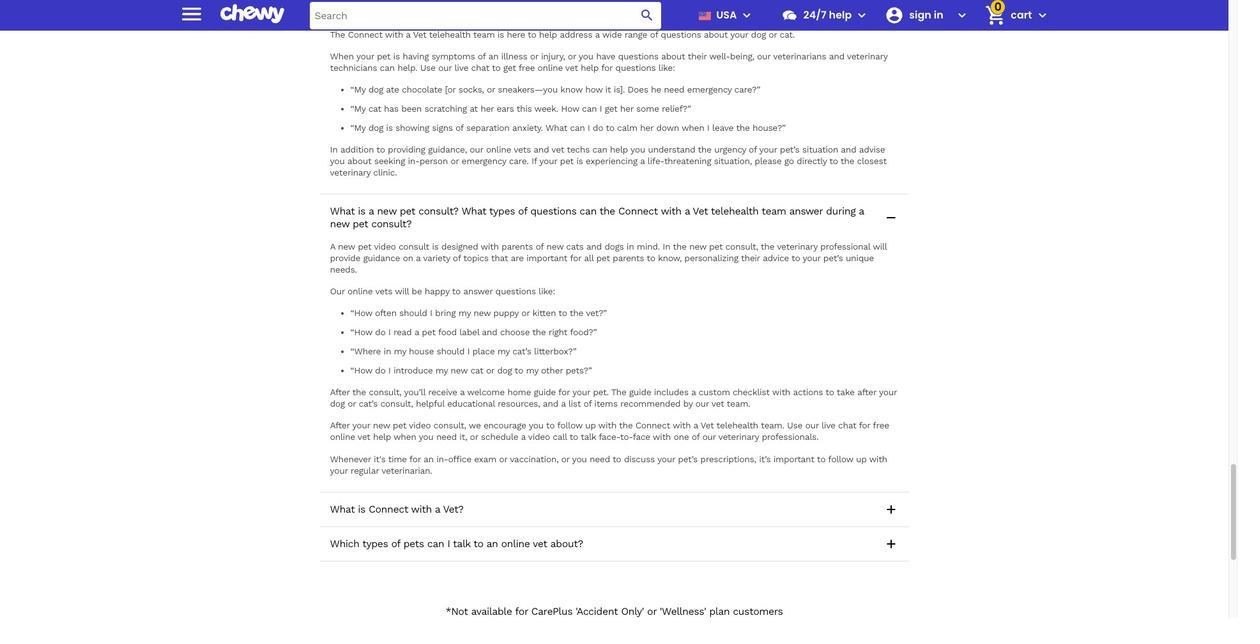 Task type: locate. For each thing, give the bounding box(es) containing it.
0 horizontal spatial need
[[437, 432, 457, 443]]

of left pets
[[391, 538, 401, 550]]

0 vertical spatial get
[[504, 62, 516, 73]]

after for after your new pet video consult, we encourage you to follow up with the connect with a vet telehealth team. use our live chat for free online vet help when you need it, or schedule a video call to talk face-to-face with one of our veterinary professionals.
[[330, 421, 350, 431]]

for inside after your new pet video consult, we encourage you to follow up with the connect with a vet telehealth team. use our live chat for free online vet help when you need it, or schedule a video call to talk face-to-face with one of our veterinary professionals.
[[859, 421, 871, 431]]

or
[[769, 29, 777, 39], [530, 51, 539, 61], [568, 51, 576, 61], [487, 84, 495, 94], [451, 156, 459, 166], [522, 308, 530, 318], [486, 366, 495, 376], [348, 399, 356, 409], [470, 432, 478, 443], [499, 454, 508, 464], [562, 454, 570, 464], [648, 606, 657, 618]]

to inside after the consult, you'll receive a welcome home guide for your pet. the guide includes a custom checklist with actions to take after your dog or cat's consult, helpful educational resources, and a list of items recommended by our vet team.
[[826, 388, 835, 398]]

pet left food in the left of the page
[[422, 327, 436, 338]]

help up 'it's' at bottom left
[[373, 432, 391, 443]]

after for after the consult, you'll receive a welcome home guide for your pet. the guide includes a custom checklist with actions to take after your dog or cat's consult, helpful educational resources, and a list of items recommended by our vet team.
[[330, 388, 350, 398]]

whenever it's time for an in-office exam or vaccination, or you need to discuss your pet's prescriptions, it's important to follow up with your regular veterinarian.
[[330, 454, 888, 476]]

0 vertical spatial consult?
[[419, 205, 459, 217]]

telehealth inside what is a new pet consult? what types of questions can the connect with a vet telehealth team answer during a new pet consult?
[[711, 205, 759, 217]]

their
[[688, 51, 707, 61], [741, 253, 760, 263]]

only'
[[621, 606, 644, 618]]

with inside what is a new pet consult? what types of questions can the connect with a vet telehealth team answer during a new pet consult?
[[661, 205, 682, 217]]

exam
[[474, 454, 497, 464]]

online left about?
[[501, 538, 530, 550]]

veterinary down addition
[[330, 167, 371, 178]]

use down having
[[420, 62, 436, 73]]

0 vertical spatial when
[[682, 123, 705, 133]]

like: inside when your pet is having symptoms of an illness or injury, or you have questions about their well-being, our veterinarians and veterinary technicians can help. use our live chat to get free online vet help for questions like:
[[659, 62, 675, 73]]

questions inside what is a new pet consult? what types of questions can the connect with a vet telehealth team answer during a new pet consult?
[[531, 205, 577, 217]]

team up advice
[[762, 205, 787, 217]]

with up having
[[385, 29, 403, 39]]

talk inside after your new pet video consult, we encourage you to follow up with the connect with a vet telehealth team. use our live chat for free online vet help when you need it, or schedule a video call to talk face-to-face with one of our veterinary professionals.
[[581, 432, 596, 443]]

1 horizontal spatial answer
[[790, 205, 823, 217]]

up inside after your new pet video consult, we encourage you to follow up with the connect with a vet telehealth team. use our live chat for free online vet help when you need it, or schedule a video call to talk face-to-face with one of our veterinary professionals.
[[586, 421, 596, 431]]

1 vertical spatial live
[[822, 421, 836, 431]]

1 horizontal spatial follow
[[829, 454, 854, 464]]

pet down 'techs'
[[560, 156, 574, 166]]

about
[[704, 29, 728, 39], [662, 51, 686, 61], [348, 156, 372, 166]]

her for can
[[641, 123, 654, 133]]

1 vertical spatial "my
[[351, 103, 366, 114]]

1 horizontal spatial team.
[[761, 421, 785, 431]]

their inside when your pet is having symptoms of an illness or injury, or you have questions about their well-being, our veterinarians and veterinary technicians can help. use our live chat to get free online vet help for questions like:
[[688, 51, 707, 61]]

items image
[[985, 4, 1007, 27]]

for down cats
[[570, 253, 582, 263]]

0 horizontal spatial cat
[[369, 103, 381, 114]]

questions down range
[[618, 51, 659, 61]]

important down professionals.
[[774, 454, 815, 464]]

0 vertical spatial "how
[[351, 308, 373, 318]]

2 horizontal spatial her
[[641, 123, 654, 133]]

our inside after the consult, you'll receive a welcome home guide for your pet. the guide includes a custom checklist with actions to take after your dog or cat's consult, helpful educational resources, and a list of items recommended by our vet team.
[[696, 399, 709, 409]]

after your new pet video consult, we encourage you to follow up with the connect with a vet telehealth team. use our live chat for free online vet help when you need it, or schedule a video call to talk face-to-face with one of our veterinary professionals.
[[330, 421, 890, 443]]

the connect with a vet telehealth team is here to help address a wide range of questions about your dog or cat.
[[330, 29, 795, 39]]

0 horizontal spatial their
[[688, 51, 707, 61]]

0 horizontal spatial parents
[[502, 242, 533, 252]]

2 horizontal spatial pet's
[[824, 253, 844, 263]]

what
[[330, 5, 355, 18], [546, 123, 568, 133], [330, 205, 355, 217], [462, 205, 487, 217], [330, 503, 355, 516]]

1 vertical spatial talk
[[453, 538, 471, 550]]

0 horizontal spatial menu image
[[179, 1, 204, 27]]

take
[[837, 388, 855, 398]]

often
[[375, 308, 397, 318]]

1 vertical spatial in
[[384, 347, 391, 357]]

0 vertical spatial in
[[627, 242, 634, 252]]

0 horizontal spatial consult?
[[372, 218, 412, 230]]

of right list
[[584, 399, 592, 409]]

cat down place
[[471, 366, 484, 376]]

after
[[858, 388, 877, 398]]

injury,
[[541, 51, 565, 61]]

life-
[[648, 156, 665, 166]]

should
[[400, 308, 427, 318], [437, 347, 465, 357]]

of left cats
[[536, 242, 544, 252]]

your up being,
[[731, 29, 749, 39]]

0 vertical spatial follow
[[558, 421, 583, 431]]

0 horizontal spatial pet's
[[678, 454, 698, 464]]

careplus
[[532, 606, 573, 618]]

your inside after your new pet video consult, we encourage you to follow up with the connect with a vet telehealth team. use our live chat for free online vet help when you need it, or schedule a video call to talk face-to-face with one of our veterinary professionals.
[[353, 421, 370, 431]]

*not
[[446, 606, 468, 618]]

3 "how from the top
[[351, 366, 373, 376]]

pet right the all
[[597, 253, 610, 263]]

24/7 help
[[804, 8, 852, 22]]

online down injury,
[[538, 62, 563, 73]]

at
[[470, 103, 478, 114]]

1 vertical spatial about
[[662, 51, 686, 61]]

what up when
[[330, 5, 355, 18]]

like: up kitten
[[539, 286, 555, 297]]

1 vertical spatial cat's
[[359, 399, 378, 409]]

our down 'separation'
[[470, 144, 484, 155]]

team
[[659, 5, 683, 18], [474, 29, 495, 39], [762, 205, 787, 217]]

1 horizontal spatial other
[[541, 366, 563, 376]]

their left advice
[[741, 253, 760, 263]]

what for of
[[330, 5, 355, 18]]

1 horizontal spatial like:
[[659, 62, 675, 73]]

live
[[455, 62, 469, 73], [822, 421, 836, 431]]

it,
[[460, 432, 467, 443]]

when up the time
[[394, 432, 416, 443]]

need
[[664, 84, 685, 94], [437, 432, 457, 443], [590, 454, 610, 464]]

new up 'it's' at bottom left
[[373, 421, 390, 431]]

consult
[[399, 242, 429, 252]]

scratching
[[425, 103, 467, 114]]

with up what is connect with a vet? image
[[870, 454, 888, 464]]

pet up "provide"
[[353, 218, 368, 230]]

have
[[596, 51, 616, 61]]

veterinarian.
[[382, 466, 432, 476]]

1 "my from the top
[[351, 84, 366, 94]]

1 horizontal spatial up
[[857, 454, 867, 464]]

after inside after the consult, you'll receive a welcome home guide for your pet. the guide includes a custom checklist with actions to take after your dog or cat's consult, helpful educational resources, and a list of items recommended by our vet team.
[[330, 388, 350, 398]]

1 vertical spatial an
[[424, 454, 434, 464]]

2 "my from the top
[[351, 103, 366, 114]]

with inside the whenever it's time for an in-office exam or vaccination, or you need to discuss your pet's prescriptions, it's important to follow up with your regular veterinarian.
[[870, 454, 888, 464]]

i down the vet?
[[448, 538, 450, 550]]

new
[[377, 205, 397, 217], [330, 218, 350, 230], [338, 242, 355, 252], [547, 242, 564, 252], [690, 242, 707, 252], [474, 308, 491, 318], [451, 366, 468, 376], [373, 421, 390, 431]]

2 vertical spatial video
[[529, 432, 550, 443]]

0 horizontal spatial in-
[[408, 156, 420, 166]]

1 vertical spatial free
[[873, 421, 890, 431]]

providing
[[388, 144, 425, 155]]

veterinary inside after your new pet video consult, we encourage you to follow up with the connect with a vet telehealth team. use our live chat for free online vet help when you need it, or schedule a video call to talk face-to-face with one of our veterinary professionals.
[[719, 432, 759, 443]]

it's
[[760, 454, 771, 464]]

vet up know
[[566, 62, 578, 73]]

is inside a new pet video consult is designed with parents of new cats and dogs in mind. in the new pet consult, the veterinary professional will provide guidance on a variety of topics that are important for all pet parents to know, personalizing their advice to your pet's unique needs.
[[432, 242, 439, 252]]

help down have
[[581, 62, 599, 73]]

the up items
[[612, 388, 627, 398]]

happy
[[425, 286, 450, 297]]

consult? up "consult"
[[372, 218, 412, 230]]

0 horizontal spatial talk
[[453, 538, 471, 550]]

1 vertical spatial will
[[395, 286, 409, 297]]

connect up when
[[348, 29, 383, 39]]

0 vertical spatial like:
[[659, 62, 675, 73]]

video down helpful
[[409, 421, 431, 431]]

vet
[[590, 5, 605, 18], [413, 29, 427, 39], [693, 205, 708, 217], [701, 421, 714, 431]]

provide
[[330, 253, 361, 263]]

will left be
[[395, 286, 409, 297]]

what for new
[[330, 205, 355, 217]]

0 vertical spatial up
[[586, 421, 596, 431]]

1 vertical spatial after
[[330, 421, 350, 431]]

0 horizontal spatial emergency
[[462, 156, 506, 166]]

your down whenever
[[330, 466, 348, 476]]

which types of pets can i talk to an online vet about? image
[[884, 537, 899, 552]]

is inside what is a new pet consult? what types of questions can the connect with a vet telehealth team answer during a new pet consult?
[[358, 205, 366, 217]]

in inside a new pet video consult is designed with parents of new cats and dogs in mind. in the new pet consult, the veterinary professional will provide guidance on a variety of topics that are important for all pet parents to know, personalizing their advice to your pet's unique needs.
[[663, 242, 671, 252]]

the inside what is a new pet consult? what types of questions can the connect with a vet telehealth team answer during a new pet consult?
[[600, 205, 616, 217]]

connect inside after your new pet video consult, we encourage you to follow up with the connect with a vet telehealth team. use our live chat for free online vet help when you need it, or schedule a video call to talk face-to-face with one of our veterinary professionals.
[[636, 421, 670, 431]]

0 vertical spatial free
[[519, 62, 535, 73]]

0 vertical spatial "my
[[351, 84, 366, 94]]

up inside the whenever it's time for an in-office exam or vaccination, or you need to discuss your pet's prescriptions, it's important to follow up with your regular veterinarian.
[[857, 454, 867, 464]]

in- inside the whenever it's time for an in-office exam or vaccination, or you need to discuss your pet's prescriptions, it's important to follow up with your regular veterinarian.
[[437, 454, 448, 464]]

live inside after your new pet video consult, we encourage you to follow up with the connect with a vet telehealth team. use our live chat for free online vet help when you need it, or schedule a video call to talk face-to-face with one of our veterinary professionals.
[[822, 421, 836, 431]]

what up 'which'
[[330, 503, 355, 516]]

2 vertical spatial in
[[663, 242, 671, 252]]

online inside in addition to providing guidance, our online vets and vet techs can help you understand the urgency of your pet's situation and advise you about seeking in-person or emergency care. if your pet is experiencing a life-threatening situation, please go directly to the closest veterinary clinic.
[[486, 144, 512, 155]]

0 vertical spatial about
[[704, 29, 728, 39]]

chewy support image
[[782, 7, 799, 24]]

parents up are
[[502, 242, 533, 252]]

"my for "my dog is showing signs of separation anxiety. what can i do to calm her down when i leave the house?"
[[351, 123, 366, 133]]

0 vertical spatial team.
[[727, 399, 751, 409]]

1 horizontal spatial when
[[682, 123, 705, 133]]

or inside after the consult, you'll receive a welcome home guide for your pet. the guide includes a custom checklist with actions to take after your dog or cat's consult, helpful educational resources, and a list of items recommended by our vet team.
[[348, 399, 356, 409]]

with inside after the consult, you'll receive a welcome home guide for your pet. the guide includes a custom checklist with actions to take after your dog or cat's consult, helpful educational resources, and a list of items recommended by our vet team.
[[773, 388, 791, 398]]

2 "how from the top
[[351, 327, 373, 338]]

the right leave
[[737, 123, 750, 133]]

0 horizontal spatial live
[[455, 62, 469, 73]]

can
[[477, 5, 493, 18], [380, 62, 395, 73], [582, 103, 597, 114], [570, 123, 585, 133], [593, 144, 608, 155], [580, 205, 597, 217], [427, 538, 444, 550]]

i left leave
[[708, 123, 710, 133]]

0 horizontal spatial team
[[474, 29, 495, 39]]

our up professionals.
[[806, 421, 819, 431]]

Search text field
[[310, 2, 662, 29]]

pet inside when your pet is having symptoms of an illness or injury, or you have questions about their well-being, our veterinarians and veterinary technicians can help. use our live chat to get free online vet help for questions like:
[[377, 51, 391, 61]]

1 horizontal spatial in-
[[437, 454, 448, 464]]

1 vertical spatial chat
[[839, 421, 857, 431]]

3 "my from the top
[[351, 123, 366, 133]]

0 vertical spatial pet's
[[780, 144, 800, 155]]

veterinary up advice
[[777, 242, 818, 252]]

urgency
[[715, 144, 746, 155]]

for inside a new pet video consult is designed with parents of new cats and dogs in mind. in the new pet consult, the veterinary professional will provide guidance on a variety of topics that are important for all pet parents to know, personalizing their advice to your pet's unique needs.
[[570, 253, 582, 263]]

your
[[731, 29, 749, 39], [356, 51, 374, 61], [760, 144, 778, 155], [540, 156, 558, 166], [803, 253, 821, 263], [573, 388, 591, 398], [880, 388, 897, 398], [353, 421, 370, 431], [658, 454, 676, 464], [330, 466, 348, 476]]

situation
[[803, 144, 839, 155]]

1 horizontal spatial important
[[774, 454, 815, 464]]

in-
[[408, 156, 420, 166], [437, 454, 448, 464]]

of right signs
[[456, 123, 464, 133]]

like:
[[659, 62, 675, 73], [539, 286, 555, 297]]

menu image
[[179, 1, 204, 27], [740, 8, 755, 23]]

2 vertical spatial pet's
[[678, 454, 698, 464]]

1 vertical spatial when
[[394, 432, 416, 443]]

1 horizontal spatial their
[[741, 253, 760, 263]]

connect inside what is a new pet consult? what types of questions can the connect with a vet telehealth team answer during a new pet consult?
[[619, 205, 658, 217]]

choose
[[500, 327, 530, 338]]

get down it
[[605, 103, 618, 114]]

for inside the whenever it's time for an in-office exam or vaccination, or you need to discuss your pet's prescriptions, it's important to follow up with your regular veterinarian.
[[410, 454, 421, 464]]

0 horizontal spatial like:
[[539, 286, 555, 297]]

[or
[[445, 84, 456, 94]]

pet's down "one"
[[678, 454, 698, 464]]

questions up cats
[[531, 205, 577, 217]]

the up here
[[496, 5, 512, 18]]

1 vertical spatial in-
[[437, 454, 448, 464]]

after the consult, you'll receive a welcome home guide for your pet. the guide includes a custom checklist with actions to take after your dog or cat's consult, helpful educational resources, and a list of items recommended by our vet team.
[[330, 388, 897, 409]]

their inside a new pet video consult is designed with parents of new cats and dogs in mind. in the new pet consult, the veterinary professional will provide guidance on a variety of topics that are important for all pet parents to know, personalizing their advice to your pet's unique needs.
[[741, 253, 760, 263]]

vet inside when your pet is having symptoms of an illness or injury, or you have questions about their well-being, our veterinarians and veterinary technicians can help. use our live chat to get free online vet help for questions like:
[[566, 62, 578, 73]]

0 vertical spatial answer
[[790, 205, 823, 217]]

do down '"where'
[[375, 366, 386, 376]]

1 vertical spatial pet's
[[824, 253, 844, 263]]

chewy home image
[[220, 0, 284, 28]]

includes
[[654, 388, 689, 398]]

0 horizontal spatial cat's
[[359, 399, 378, 409]]

0 vertical spatial vets
[[514, 144, 531, 155]]

puppy
[[494, 308, 519, 318]]

1 vertical spatial in
[[330, 144, 338, 155]]

our
[[758, 51, 771, 61], [439, 62, 452, 73], [470, 144, 484, 155], [696, 399, 709, 409], [806, 421, 819, 431], [703, 432, 716, 443]]

does
[[628, 84, 649, 94]]

1 guide from the left
[[534, 388, 556, 398]]

1 horizontal spatial will
[[873, 242, 887, 252]]

use up professionals.
[[788, 421, 803, 431]]

with up 'know,'
[[661, 205, 682, 217]]

range
[[625, 29, 648, 39]]

by
[[684, 399, 693, 409]]

1 vertical spatial the
[[612, 388, 627, 398]]

when right down
[[682, 123, 705, 133]]

or down guidance,
[[451, 156, 459, 166]]

0 vertical spatial after
[[330, 388, 350, 398]]

team inside what is a new pet consult? what types of questions can the connect with a vet telehealth team answer during a new pet consult?
[[762, 205, 787, 217]]

threatening
[[665, 156, 712, 166]]

when inside after your new pet video consult, we encourage you to follow up with the connect with a vet telehealth team. use our live chat for free online vet help when you need it, or schedule a video call to talk face-to-face with one of our veterinary professionals.
[[394, 432, 416, 443]]

in
[[934, 8, 944, 22], [330, 144, 338, 155], [663, 242, 671, 252]]

team. inside after your new pet video consult, we encourage you to follow up with the connect with a vet telehealth team. use our live chat for free online vet help when you need it, or schedule a video call to talk face-to-face with one of our veterinary professionals.
[[761, 421, 785, 431]]

help.
[[398, 62, 418, 73]]

help inside when your pet is having symptoms of an illness or injury, or you have questions about their well-being, our veterinarians and veterinary technicians can help. use our live chat to get free online vet help for questions like:
[[581, 62, 599, 73]]

1 vertical spatial vets
[[375, 286, 393, 297]]

1 horizontal spatial need
[[590, 454, 610, 464]]

help
[[829, 8, 852, 22], [539, 29, 557, 39], [581, 62, 599, 73], [610, 144, 628, 155], [373, 432, 391, 443]]

what is connect with a vet? image
[[884, 502, 899, 518]]

0 horizontal spatial follow
[[558, 421, 583, 431]]

closest
[[858, 156, 887, 166]]

video up guidance
[[374, 242, 396, 252]]

receive
[[428, 388, 458, 398]]

you down after your new pet video consult, we encourage you to follow up with the connect with a vet telehealth team. use our live chat for free online vet help when you need it, or schedule a video call to talk face-to-face with one of our veterinary professionals.
[[572, 454, 587, 464]]

1 vertical spatial "how
[[351, 327, 373, 338]]

team.
[[727, 399, 751, 409], [761, 421, 785, 431]]

in inside in addition to providing guidance, our online vets and vet techs can help you understand the urgency of your pet's situation and advise you about seeking in-person or emergency care. if your pet is experiencing a life-threatening situation, please go directly to the closest veterinary clinic.
[[330, 144, 338, 155]]

you inside when your pet is having symptoms of an illness or injury, or you have questions about their well-being, our veterinarians and veterinary technicians can help. use our live chat to get free online vet help for questions like:
[[579, 51, 594, 61]]

1 vertical spatial types
[[490, 205, 515, 217]]

0 horizontal spatial guide
[[534, 388, 556, 398]]

2 horizontal spatial in
[[934, 8, 944, 22]]

Product search field
[[310, 2, 662, 29]]

for up list
[[559, 388, 570, 398]]

on
[[403, 253, 413, 263]]

vets up often
[[375, 286, 393, 297]]

week.
[[535, 103, 559, 114]]

call
[[553, 432, 567, 443]]

need inside after your new pet video consult, we encourage you to follow up with the connect with a vet telehealth team. use our live chat for free online vet help when you need it, or schedule a video call to talk face-to-face with one of our veterinary professionals.
[[437, 432, 457, 443]]

guide up recommended at the bottom right of the page
[[630, 388, 652, 398]]

1 horizontal spatial menu image
[[740, 8, 755, 23]]

can inside when your pet is having symptoms of an illness or injury, or you have questions about their well-being, our veterinarians and veterinary technicians can help. use our live chat to get free online vet help for questions like:
[[380, 62, 395, 73]]

questions up the symptoms
[[427, 5, 473, 18]]

important right are
[[527, 253, 568, 263]]

telehealth
[[608, 5, 656, 18], [429, 29, 471, 39], [711, 205, 759, 217], [717, 421, 759, 431]]

"my for "my cat has been scratching at her ears this week. how can i get her some relief?"
[[351, 103, 366, 114]]

cart
[[1012, 8, 1033, 22]]

vet down custom
[[712, 399, 725, 409]]

0 horizontal spatial free
[[519, 62, 535, 73]]

sneakers—you
[[498, 84, 558, 94]]

answer inside what is a new pet consult? what types of questions can the connect with a vet telehealth team answer during a new pet consult?
[[790, 205, 823, 217]]

your inside a new pet video consult is designed with parents of new cats and dogs in mind. in the new pet consult, the veterinary professional will provide guidance on a variety of topics that are important for all pet parents to know, personalizing their advice to your pet's unique needs.
[[803, 253, 821, 263]]

0 horizontal spatial vets
[[375, 286, 393, 297]]

a inside a new pet video consult is designed with parents of new cats and dogs in mind. in the new pet consult, the veterinary professional will provide guidance on a variety of topics that are important for all pet parents to know, personalizing their advice to your pet's unique needs.
[[416, 253, 421, 263]]

0 vertical spatial cat's
[[513, 347, 532, 357]]

my
[[459, 308, 471, 318], [394, 347, 406, 357], [498, 347, 510, 357], [436, 366, 448, 376], [526, 366, 539, 376]]

1 horizontal spatial about
[[662, 51, 686, 61]]

0 vertical spatial live
[[455, 62, 469, 73]]

variety
[[423, 253, 450, 263]]

0 vertical spatial talk
[[581, 432, 596, 443]]

chat inside when your pet is having symptoms of an illness or injury, or you have questions about their well-being, our veterinarians and veterinary technicians can help. use our live chat to get free online vet help for questions like:
[[471, 62, 490, 73]]

you down helpful
[[419, 432, 434, 443]]

answer?
[[686, 5, 725, 18]]

"how
[[351, 308, 373, 318], [351, 327, 373, 338], [351, 366, 373, 376]]

pet's down professional
[[824, 253, 844, 263]]

consult, up personalizing
[[726, 242, 759, 252]]

1 horizontal spatial in
[[663, 242, 671, 252]]

or inside after your new pet video consult, we encourage you to follow up with the connect with a vet telehealth team. use our live chat for free online vet help when you need it, or schedule a video call to talk face-to-face with one of our veterinary professionals.
[[470, 432, 478, 443]]

2 vertical spatial team
[[762, 205, 787, 217]]

2 after from the top
[[330, 421, 350, 431]]

in left addition
[[330, 144, 338, 155]]

her for week.
[[621, 103, 634, 114]]

1 vertical spatial use
[[788, 421, 803, 431]]

1 vertical spatial do
[[375, 327, 386, 338]]

1 horizontal spatial video
[[409, 421, 431, 431]]

'accident
[[576, 606, 618, 618]]

"how left often
[[351, 308, 373, 318]]

consult? up designed
[[419, 205, 459, 217]]

team. down checklist
[[727, 399, 751, 409]]

use
[[420, 62, 436, 73], [788, 421, 803, 431]]

parents down dogs
[[613, 253, 644, 263]]

0 horizontal spatial use
[[420, 62, 436, 73]]

0 vertical spatial need
[[664, 84, 685, 94]]

types up having
[[386, 5, 412, 18]]

what for with
[[330, 503, 355, 516]]

relief?"
[[662, 103, 691, 114]]

1 after from the top
[[330, 388, 350, 398]]

the up to-
[[619, 421, 633, 431]]

get
[[504, 62, 516, 73], [605, 103, 618, 114]]

"how for "how do i read a pet food label and choose the right food?"
[[351, 327, 373, 338]]

cat.
[[780, 29, 795, 39]]

of inside what is a new pet consult? what types of questions can the connect with a vet telehealth team answer during a new pet consult?
[[518, 205, 528, 217]]

dog up whenever
[[330, 399, 345, 409]]

do left calm
[[593, 123, 604, 133]]

connect up here
[[515, 5, 555, 18]]

in
[[627, 242, 634, 252], [384, 347, 391, 357]]

new up a in the top left of the page
[[330, 218, 350, 230]]

submit search image
[[640, 8, 656, 23]]

connect up mind.
[[619, 205, 658, 217]]

answer up "how often should i bring my new puppy or kitten to the vet?"
[[464, 286, 493, 297]]

of inside after your new pet video consult, we encourage you to follow up with the connect with a vet telehealth team. use our live chat for free online vet help when you need it, or schedule a video call to talk face-to-face with one of our veterinary professionals.
[[692, 432, 700, 443]]

free down after
[[873, 421, 890, 431]]

live down "actions"
[[822, 421, 836, 431]]

important
[[527, 253, 568, 263], [774, 454, 815, 464]]

1 vertical spatial should
[[437, 347, 465, 357]]

1 "how from the top
[[351, 308, 373, 318]]

"how for "how often should i bring my new puppy or kitten to the vet?"
[[351, 308, 373, 318]]

our online vets will be happy to answer questions like:
[[330, 286, 555, 297]]

get inside when your pet is having symptoms of an illness or injury, or you have questions about their well-being, our veterinarians and veterinary technicians can help. use our live chat to get free online vet help for questions like:
[[504, 62, 516, 73]]

after inside after your new pet video consult, we encourage you to follow up with the connect with a vet telehealth team. use our live chat for free online vet help when you need it, or schedule a video call to talk face-to-face with one of our veterinary professionals.
[[330, 421, 350, 431]]

2 guide from the left
[[630, 388, 652, 398]]

and up the all
[[587, 242, 602, 252]]

right
[[549, 327, 568, 338]]

your inside when your pet is having symptoms of an illness or injury, or you have questions about their well-being, our veterinarians and veterinary technicians can help. use our live chat to get free online vet help for questions like:
[[356, 51, 374, 61]]

need left it,
[[437, 432, 457, 443]]

0 vertical spatial in-
[[408, 156, 420, 166]]

house?"
[[753, 123, 786, 133]]

"my dog is showing signs of separation anxiety. what can i do to calm her down when i leave the house?"
[[351, 123, 786, 133]]

team down the product search box
[[474, 29, 495, 39]]

1 vertical spatial team.
[[761, 421, 785, 431]]

you left have
[[579, 51, 594, 61]]



Task type: vqa. For each thing, say whether or not it's contained in the screenshot.
parents
yes



Task type: describe. For each thing, give the bounding box(es) containing it.
'wellness'
[[660, 606, 707, 618]]

1 vertical spatial consult?
[[372, 218, 412, 230]]

showing
[[396, 123, 429, 133]]

time
[[388, 454, 407, 464]]

2 vertical spatial an
[[487, 538, 498, 550]]

for right "available"
[[515, 606, 528, 618]]

what is a new pet consult? what types of questions can the connect with a vet telehealth team answer during a new pet consult? image
[[884, 210, 899, 226]]

having
[[403, 51, 429, 61]]

clinic.
[[374, 167, 397, 178]]

or left injury,
[[530, 51, 539, 61]]

face
[[633, 432, 651, 443]]

directly
[[797, 156, 827, 166]]

account menu image
[[955, 8, 971, 23]]

usa
[[717, 8, 737, 22]]

during
[[827, 205, 856, 217]]

the inside after your new pet video consult, we encourage you to follow up with the connect with a vet telehealth team. use our live chat for free online vet help when you need it, or schedule a video call to talk face-to-face with one of our veterinary professionals.
[[619, 421, 633, 431]]

address
[[560, 29, 593, 39]]

online inside when your pet is having symptoms of an illness or injury, or you have questions about their well-being, our veterinarians and veterinary technicians can help. use our live chat to get free online vet help for questions like:
[[538, 62, 563, 73]]

questions up does
[[616, 62, 656, 73]]

or left cat.
[[769, 29, 777, 39]]

consult, left you'll
[[369, 388, 402, 398]]

0 horizontal spatial the
[[330, 29, 345, 39]]

connect up pets
[[369, 503, 408, 516]]

0 vertical spatial do
[[593, 123, 604, 133]]

litterbox?"
[[534, 347, 577, 357]]

the up advice
[[761, 242, 775, 252]]

what up designed
[[462, 205, 487, 217]]

of inside after the consult, you'll receive a welcome home guide for your pet. the guide includes a custom checklist with actions to take after your dog or cat's consult, helpful educational resources, and a list of items recommended by our vet team.
[[584, 399, 592, 409]]

sign
[[910, 8, 932, 22]]

welcome
[[468, 388, 505, 398]]

advice
[[763, 253, 789, 263]]

telehealth up the symptoms
[[429, 29, 471, 39]]

vet inside after your new pet video consult, we encourage you to follow up with the connect with a vet telehealth team. use our live chat for free online vet help when you need it, or schedule a video call to talk face-to-face with one of our veterinary professionals.
[[358, 432, 370, 443]]

how
[[561, 103, 580, 114]]

leave
[[713, 123, 734, 133]]

vet inside in addition to providing guidance, our online vets and vet techs can help you understand the urgency of your pet's situation and advise you about seeking in-person or emergency care. if your pet is experiencing a life-threatening situation, please go directly to the closest veterinary clinic.
[[552, 144, 565, 155]]

use inside when your pet is having symptoms of an illness or injury, or you have questions about their well-being, our veterinarians and veterinary technicians can help. use our live chat to get free online vet help for questions like:
[[420, 62, 436, 73]]

food?"
[[570, 327, 597, 338]]

educational
[[447, 399, 495, 409]]

2 horizontal spatial video
[[529, 432, 550, 443]]

or right exam
[[499, 454, 508, 464]]

dog up home
[[497, 366, 512, 376]]

in addition to providing guidance, our online vets and vet techs can help you understand the urgency of your pet's situation and advise you about seeking in-person or emergency care. if your pet is experiencing a life-threatening situation, please go directly to the closest veterinary clinic.
[[330, 144, 887, 178]]

will inside a new pet video consult is designed with parents of new cats and dogs in mind. in the new pet consult, the veterinary professional will provide guidance on a variety of topics that are important for all pet parents to know, personalizing their advice to your pet's unique needs.
[[873, 242, 887, 252]]

team. inside after the consult, you'll receive a welcome home guide for your pet. the guide includes a custom checklist with actions to take after your dog or cat's consult, helpful educational resources, and a list of items recommended by our vet team.
[[727, 399, 751, 409]]

with inside a new pet video consult is designed with parents of new cats and dogs in mind. in the new pet consult, the veterinary professional will provide guidance on a variety of topics that are important for all pet parents to know, personalizing their advice to your pet's unique needs.
[[481, 242, 499, 252]]

list
[[569, 399, 581, 409]]

i down how
[[600, 103, 602, 114]]

video inside a new pet video consult is designed with parents of new cats and dogs in mind. in the new pet consult, the veterinary professional will provide guidance on a variety of topics that are important for all pet parents to know, personalizing their advice to your pet's unique needs.
[[374, 242, 396, 252]]

what down week.
[[546, 123, 568, 133]]

1 vertical spatial other
[[541, 366, 563, 376]]

designed
[[442, 242, 478, 252]]

veterinarians
[[774, 51, 827, 61]]

new left cats
[[547, 242, 564, 252]]

0 vertical spatial should
[[400, 308, 427, 318]]

important inside the whenever it's time for an in-office exam or vaccination, or you need to discuss your pet's prescriptions, it's important to follow up with your regular veterinarian.
[[774, 454, 815, 464]]

and inside after the consult, you'll receive a welcome home guide for your pet. the guide includes a custom checklist with actions to take after your dog or cat's consult, helpful educational resources, and a list of items recommended by our vet team.
[[543, 399, 559, 409]]

what is a new pet consult? what types of questions can the connect with a vet telehealth team answer during a new pet consult?
[[330, 205, 865, 230]]

vet up wide
[[590, 5, 605, 18]]

0 vertical spatial in
[[934, 8, 944, 22]]

pet's inside in addition to providing guidance, our online vets and vet techs can help you understand the urgency of your pet's situation and advise you about seeking in-person or emergency care. if your pet is experiencing a life-threatening situation, please go directly to the closest veterinary clinic.
[[780, 144, 800, 155]]

the up 'know,'
[[673, 242, 687, 252]]

with up the face-
[[599, 421, 617, 431]]

help up injury,
[[539, 29, 557, 39]]

veterinary inside a new pet video consult is designed with parents of new cats and dogs in mind. in the new pet consult, the veterinary professional will provide guidance on a variety of topics that are important for all pet parents to know, personalizing their advice to your pet's unique needs.
[[777, 242, 818, 252]]

"my for "my dog ate chocolate [or socks, or sneakers—you know how it is]. does he need emergency care?"
[[351, 84, 366, 94]]

of inside in addition to providing guidance, our online vets and vet techs can help you understand the urgency of your pet's situation and advise you about seeking in-person or emergency care. if your pet is experiencing a life-threatening situation, please go directly to the closest veterinary clinic.
[[749, 144, 757, 155]]

an inside when your pet is having symptoms of an illness or injury, or you have questions about their well-being, our veterinarians and veterinary technicians can help. use our live chat to get free online vet help for questions like:
[[489, 51, 499, 61]]

dog inside after the consult, you'll receive a welcome home guide for your pet. the guide includes a custom checklist with actions to take after your dog or cat's consult, helpful educational resources, and a list of items recommended by our vet team.
[[330, 399, 345, 409]]

is up 'which'
[[358, 503, 366, 516]]

0 horizontal spatial answer
[[464, 286, 493, 297]]

i up 'techs'
[[588, 123, 590, 133]]

actions
[[794, 388, 824, 398]]

go
[[785, 156, 794, 166]]

questions down answer?
[[661, 29, 702, 39]]

dog up addition
[[369, 123, 384, 133]]

bring
[[435, 308, 456, 318]]

all
[[584, 253, 594, 263]]

the inside after the consult, you'll receive a welcome home guide for your pet. the guide includes a custom checklist with actions to take after your dog or cat's consult, helpful educational resources, and a list of items recommended by our vet team.
[[612, 388, 627, 398]]

telehealth up range
[[608, 5, 656, 18]]

an inside the whenever it's time for an in-office exam or vaccination, or you need to discuss your pet's prescriptions, it's important to follow up with your regular veterinarian.
[[424, 454, 434, 464]]

the left closest
[[841, 156, 855, 166]]

is left here
[[498, 29, 504, 39]]

chocolate
[[402, 84, 443, 94]]

your down "one"
[[658, 454, 676, 464]]

professionals.
[[762, 432, 819, 443]]

my right place
[[498, 347, 510, 357]]

my down read
[[394, 347, 406, 357]]

mind.
[[637, 242, 660, 252]]

a new pet video consult is designed with parents of new cats and dogs in mind. in the new pet consult, the veterinary professional will provide guidance on a variety of topics that are important for all pet parents to know, personalizing their advice to your pet's unique needs.
[[330, 242, 887, 275]]

pet's inside the whenever it's time for an in-office exam or vaccination, or you need to discuss your pet's prescriptions, it's important to follow up with your regular veterinarian.
[[678, 454, 698, 464]]

need inside the whenever it's time for an in-office exam or vaccination, or you need to discuss your pet's prescriptions, it's important to follow up with your regular veterinarian.
[[590, 454, 610, 464]]

is inside when your pet is having symptoms of an illness or injury, or you have questions about their well-being, our veterinarians and veterinary technicians can help. use our live chat to get free online vet help for questions like:
[[394, 51, 400, 61]]

"my dog ate chocolate [or socks, or sneakers—you know how it is]. does he need emergency care?"
[[351, 84, 761, 94]]

my up home
[[526, 366, 539, 376]]

some
[[637, 103, 659, 114]]

one
[[674, 432, 689, 443]]

online right our
[[348, 286, 373, 297]]

new up personalizing
[[690, 242, 707, 252]]

it's
[[374, 454, 386, 464]]

1 vertical spatial parents
[[613, 253, 644, 263]]

vet inside after your new pet video consult, we encourage you to follow up with the connect with a vet telehealth team. use our live chat for free online vet help when you need it, or schedule a video call to talk face-to-face with one of our veterinary professionals.
[[701, 421, 714, 431]]

in inside a new pet video consult is designed with parents of new cats and dogs in mind. in the new pet consult, the veterinary professional will provide guidance on a variety of topics that are important for all pet parents to know, personalizing their advice to your pet's unique needs.
[[627, 242, 634, 252]]

0 vertical spatial parents
[[502, 242, 533, 252]]

1 vertical spatial team
[[474, 29, 495, 39]]

pet's inside a new pet video consult is designed with parents of new cats and dogs in mind. in the new pet consult, the veterinary professional will provide guidance on a variety of topics that are important for all pet parents to know, personalizing their advice to your pet's unique needs.
[[824, 253, 844, 263]]

online inside after your new pet video consult, we encourage you to follow up with the connect with a vet telehealth team. use our live chat for free online vet help when you need it, or schedule a video call to talk face-to-face with one of our veterinary professionals.
[[330, 432, 355, 443]]

or right only'
[[648, 606, 657, 618]]

free inside after your new pet video consult, we encourage you to follow up with the connect with a vet telehealth team. use our live chat for free online vet help when you need it, or schedule a video call to talk face-to-face with one of our veterinary professionals.
[[873, 421, 890, 431]]

you down calm
[[631, 144, 646, 155]]

cart menu image
[[1035, 8, 1051, 23]]

1 vertical spatial like:
[[539, 286, 555, 297]]

our right "one"
[[703, 432, 716, 443]]

"how do i introduce my new cat or dog to my other pets?"
[[351, 366, 592, 376]]

about inside when your pet is having symptoms of an illness or injury, or you have questions about their well-being, our veterinarians and veterinary technicians can help. use our live chat to get free online vet help for questions like:
[[662, 51, 686, 61]]

cat's inside after the consult, you'll receive a welcome home guide for your pet. the guide includes a custom checklist with actions to take after your dog or cat's consult, helpful educational resources, and a list of items recommended by our vet team.
[[359, 399, 378, 409]]

or down place
[[486, 366, 495, 376]]

of right range
[[650, 29, 658, 39]]

you down resources,
[[529, 421, 544, 431]]

the up threatening
[[698, 144, 712, 155]]

use inside after your new pet video consult, we encourage you to follow up with the connect with a vet telehealth team. use our live chat for free online vet help when you need it, or schedule a video call to talk face-to-face with one of our veterinary professionals.
[[788, 421, 803, 431]]

"how often should i bring my new puppy or kitten to the vet?"
[[351, 308, 607, 318]]

here
[[507, 29, 525, 39]]

care.
[[509, 156, 529, 166]]

do for "how do i read a pet food label and choose the right food?"
[[375, 327, 386, 338]]

or left kitten
[[522, 308, 530, 318]]

wide
[[603, 29, 622, 39]]

personalizing
[[685, 253, 739, 263]]

chat inside after your new pet video consult, we encourage you to follow up with the connect with a vet telehealth team. use our live chat for free online vet help when you need it, or schedule a video call to talk face-to-face with one of our veterinary professionals.
[[839, 421, 857, 431]]

new down clinic.
[[377, 205, 397, 217]]

pet inside after your new pet video consult, we encourage you to follow up with the connect with a vet telehealth team. use our live chat for free online vet help when you need it, or schedule a video call to talk face-to-face with one of our veterinary professionals.
[[393, 421, 407, 431]]

prescriptions,
[[701, 454, 757, 464]]

new up "provide"
[[338, 242, 355, 252]]

veterinary inside in addition to providing guidance, our online vets and vet techs can help you understand the urgency of your pet's situation and advise you about seeking in-person or emergency care. if your pet is experiencing a life-threatening situation, please go directly to the closest veterinary clinic.
[[330, 167, 371, 178]]

dog left ate
[[369, 84, 384, 94]]

please
[[755, 156, 782, 166]]

checklist
[[733, 388, 770, 398]]

2 horizontal spatial need
[[664, 84, 685, 94]]

vets inside in addition to providing guidance, our online vets and vet techs can help you understand the urgency of your pet's situation and advise you about seeking in-person or emergency care. if your pet is experiencing a life-threatening situation, please go directly to the closest veterinary clinic.
[[514, 144, 531, 155]]

consult, inside after your new pet video consult, we encourage you to follow up with the connect with a vet telehealth team. use our live chat for free online vet help when you need it, or schedule a video call to talk face-to-face with one of our veterinary professionals.
[[434, 421, 467, 431]]

can inside what is a new pet consult? what types of questions can the connect with a vet telehealth team answer during a new pet consult?
[[580, 205, 597, 217]]

help inside after your new pet video consult, we encourage you to follow up with the connect with a vet telehealth team. use our live chat for free online vet help when you need it, or schedule a video call to talk face-to-face with one of our veterinary professionals.
[[373, 432, 391, 443]]

your right 'if'
[[540, 156, 558, 166]]

1 horizontal spatial get
[[605, 103, 618, 114]]

with up "the connect with a vet telehealth team is here to help address a wide range of questions about your dog or cat."
[[558, 5, 578, 18]]

technicians
[[330, 62, 377, 73]]

1 horizontal spatial team
[[659, 5, 683, 18]]

important inside a new pet video consult is designed with parents of new cats and dogs in mind. in the new pet consult, the veterinary professional will provide guidance on a variety of topics that are important for all pet parents to know, personalizing their advice to your pet's unique needs.
[[527, 253, 568, 263]]

our inside in addition to providing guidance, our online vets and vet techs can help you understand the urgency of your pet's situation and advise you about seeking in-person or emergency care. if your pet is experiencing a life-threatening situation, please go directly to the closest veterinary clinic.
[[470, 144, 484, 155]]

24/7
[[804, 8, 827, 22]]

help menu image
[[855, 8, 870, 23]]

i left 'bring'
[[430, 308, 433, 318]]

our right being,
[[758, 51, 771, 61]]

telehealth inside after your new pet video consult, we encourage you to follow up with the connect with a vet telehealth team. use our live chat for free online vet help when you need it, or schedule a video call to talk face-to-face with one of our veterinary professionals.
[[717, 421, 759, 431]]

vet left about?
[[533, 538, 548, 550]]

this
[[517, 103, 532, 114]]

and up 'if'
[[534, 144, 549, 155]]

about inside in addition to providing guidance, our online vets and vet techs can help you understand the urgency of your pet's situation and advise you about seeking in-person or emergency care. if your pet is experiencing a life-threatening situation, please go directly to the closest veterinary clinic.
[[348, 156, 372, 166]]

and up place
[[482, 327, 498, 338]]

custom
[[699, 388, 730, 398]]

your up please
[[760, 144, 778, 155]]

you inside the whenever it's time for an in-office exam or vaccination, or you need to discuss your pet's prescriptions, it's important to follow up with your regular veterinarian.
[[572, 454, 587, 464]]

i left read
[[389, 327, 391, 338]]

live inside when your pet is having symptoms of an illness or injury, or you have questions about their well-being, our veterinarians and veterinary technicians can help. use our live chat to get free online vet help for questions like:
[[455, 62, 469, 73]]

new up "how do i read a pet food label and choose the right food?"
[[474, 308, 491, 318]]

know
[[561, 84, 583, 94]]

techs
[[567, 144, 590, 155]]

dog up being,
[[751, 29, 766, 39]]

1 horizontal spatial cat's
[[513, 347, 532, 357]]

for inside when your pet is having symptoms of an illness or injury, or you have questions about their well-being, our veterinarians and veterinary technicians can help. use our live chat to get free online vet help for questions like:
[[602, 62, 613, 73]]

pet inside in addition to providing guidance, our online vets and vet techs can help you understand the urgency of your pet's situation and advise you about seeking in-person or emergency care. if your pet is experiencing a life-threatening situation, please go directly to the closest veterinary clinic.
[[560, 156, 574, 166]]

to-
[[621, 432, 633, 443]]

questions up puppy
[[496, 286, 536, 297]]

types inside what is a new pet consult? what types of questions can the connect with a vet telehealth team answer during a new pet consult?
[[490, 205, 515, 217]]

is down the 'has'
[[386, 123, 393, 133]]

and left "advise"
[[841, 144, 857, 155]]

know,
[[658, 253, 682, 263]]

or inside in addition to providing guidance, our online vets and vet techs can help you understand the urgency of your pet's situation and advise you about seeking in-person or emergency care. if your pet is experiencing a life-threatening situation, please go directly to the closest veterinary clinic.
[[451, 156, 459, 166]]

what other types of questions can the connect with a vet telehealth team answer? image
[[884, 4, 899, 20]]

menu image inside the "usa" popup button
[[740, 8, 755, 23]]

veterinary inside when your pet is having symptoms of an illness or injury, or you have questions about their well-being, our veterinarians and veterinary technicians can help. use our live chat to get free online vet help for questions like:
[[847, 51, 888, 61]]

anxiety.
[[513, 123, 543, 133]]

we
[[469, 421, 481, 431]]

socks,
[[459, 84, 484, 94]]

new inside after your new pet video consult, we encourage you to follow up with the connect with a vet telehealth team. use our live chat for free online vet help when you need it, or schedule a video call to talk face-to-face with one of our veterinary professionals.
[[373, 421, 390, 431]]

consult, down you'll
[[381, 399, 413, 409]]

consult, inside a new pet video consult is designed with parents of new cats and dogs in mind. in the new pet consult, the veterinary professional will provide guidance on a variety of topics that are important for all pet parents to know, personalizing their advice to your pet's unique needs.
[[726, 242, 759, 252]]

vet inside what is a new pet consult? what types of questions can the connect with a vet telehealth team answer during a new pet consult?
[[693, 205, 708, 217]]

is].
[[614, 84, 625, 94]]

home
[[508, 388, 531, 398]]

is inside in addition to providing guidance, our online vets and vet techs can help you understand the urgency of your pet's situation and advise you about seeking in-person or emergency care. if your pet is experiencing a life-threatening situation, please go directly to the closest veterinary clinic.
[[577, 156, 583, 166]]

a inside in addition to providing guidance, our online vets and vet techs can help you understand the urgency of your pet's situation and advise you about seeking in-person or emergency care. if your pet is experiencing a life-threatening situation, please go directly to the closest veterinary clinic.
[[641, 156, 645, 166]]

pet up personalizing
[[710, 242, 723, 252]]

0 horizontal spatial her
[[481, 103, 494, 114]]

schedule
[[481, 432, 519, 443]]

"how do i read a pet food label and choose the right food?"
[[351, 327, 597, 338]]

separation
[[466, 123, 510, 133]]

of down designed
[[453, 253, 461, 263]]

pet up "consult"
[[400, 205, 415, 217]]

down
[[657, 123, 679, 133]]

and inside when your pet is having symptoms of an illness or injury, or you have questions about their well-being, our veterinarians and veterinary technicians can help. use our live chat to get free online vet help for questions like:
[[830, 51, 845, 61]]

available
[[471, 606, 512, 618]]

follow inside the whenever it's time for an in-office exam or vaccination, or you need to discuss your pet's prescriptions, it's important to follow up with your regular veterinarian.
[[829, 454, 854, 464]]

vet inside after the consult, you'll receive a welcome home guide for your pet. the guide includes a custom checklist with actions to take after your dog or cat's consult, helpful educational resources, and a list of items recommended by our vet team.
[[712, 399, 725, 409]]

plan
[[710, 606, 730, 618]]

cats
[[567, 242, 584, 252]]

emergency inside in addition to providing guidance, our online vets and vet techs can help you understand the urgency of your pet's situation and advise you about seeking in-person or emergency care. if your pet is experiencing a life-threatening situation, please go directly to the closest veterinary clinic.
[[462, 156, 506, 166]]

"where
[[351, 347, 381, 357]]

with up "one"
[[673, 421, 691, 431]]

vet up having
[[413, 29, 427, 39]]

follow inside after your new pet video consult, we encourage you to follow up with the connect with a vet telehealth team. use our live chat for free online vet help when you need it, or schedule a video call to talk face-to-face with one of our veterinary professionals.
[[558, 421, 583, 431]]

help left help menu image
[[829, 8, 852, 22]]

0 vertical spatial types
[[386, 5, 412, 18]]

new down "where in my house should i place my cat's litterbox?"
[[451, 366, 468, 376]]

2 vertical spatial types
[[363, 538, 388, 550]]

1 horizontal spatial cat
[[471, 366, 484, 376]]

do for "how do i introduce my new cat or dog to my other pets?"
[[375, 366, 386, 376]]

usa button
[[694, 0, 755, 31]]

the left vet?"
[[570, 308, 584, 318]]

be
[[412, 286, 422, 297]]

0 horizontal spatial other
[[358, 5, 383, 18]]

it
[[606, 84, 611, 94]]

0 vertical spatial emergency
[[688, 84, 732, 94]]

when your pet is having symptoms of an illness or injury, or you have questions about their well-being, our veterinarians and veterinary technicians can help. use our live chat to get free online vet help for questions like:
[[330, 51, 888, 73]]

or down call
[[562, 454, 570, 464]]

our down the symptoms
[[439, 62, 452, 73]]

with left "one"
[[653, 432, 671, 443]]

your right after
[[880, 388, 897, 398]]

how
[[586, 84, 603, 94]]

food
[[438, 327, 457, 338]]

office
[[448, 454, 472, 464]]

free inside when your pet is having symptoms of an illness or injury, or you have questions about their well-being, our veterinarians and veterinary technicians can help. use our live chat to get free online vet help for questions like:
[[519, 62, 535, 73]]

or right socks,
[[487, 84, 495, 94]]

pet.
[[593, 388, 609, 398]]

your up list
[[573, 388, 591, 398]]

if
[[532, 156, 537, 166]]

you down addition
[[330, 156, 345, 166]]

for inside after the consult, you'll receive a welcome home guide for your pet. the guide includes a custom checklist with actions to take after your dog or cat's consult, helpful educational resources, and a list of items recommended by our vet team.
[[559, 388, 570, 398]]

label
[[460, 327, 479, 338]]

help inside in addition to providing guidance, our online vets and vet techs can help you understand the urgency of your pet's situation and advise you about seeking in-person or emergency care. if your pet is experiencing a life-threatening situation, please go directly to the closest veterinary clinic.
[[610, 144, 628, 155]]

my up the receive
[[436, 366, 448, 376]]

pet up guidance
[[358, 242, 372, 252]]

experiencing
[[586, 156, 638, 166]]

sign in
[[910, 8, 944, 22]]

can inside in addition to providing guidance, our online vets and vet techs can help you understand the urgency of your pet's situation and advise you about seeking in-person or emergency care. if your pet is experiencing a life-threatening situation, please go directly to the closest veterinary clinic.
[[593, 144, 608, 155]]

cart link
[[981, 0, 1033, 31]]

with left the vet?
[[411, 503, 432, 516]]

resources,
[[498, 399, 540, 409]]

my right 'bring'
[[459, 308, 471, 318]]

i left place
[[468, 347, 470, 357]]

of up having
[[415, 5, 424, 18]]

ears
[[497, 103, 514, 114]]

helpful
[[416, 399, 445, 409]]

"how for "how do i introduce my new cat or dog to my other pets?"
[[351, 366, 373, 376]]

items
[[595, 399, 618, 409]]

2 horizontal spatial about
[[704, 29, 728, 39]]

of inside when your pet is having symptoms of an illness or injury, or you have questions about their well-being, our veterinarians and veterinary technicians can help. use our live chat to get free online vet help for questions like:
[[478, 51, 486, 61]]

in- inside in addition to providing guidance, our online vets and vet techs can help you understand the urgency of your pet's situation and advise you about seeking in-person or emergency care. if your pet is experiencing a life-threatening situation, please go directly to the closest veterinary clinic.
[[408, 156, 420, 166]]

24/7 help link
[[777, 0, 852, 31]]

and inside a new pet video consult is designed with parents of new cats and dogs in mind. in the new pet consult, the veterinary professional will provide guidance on a variety of topics that are important for all pet parents to know, personalizing their advice to your pet's unique needs.
[[587, 242, 602, 252]]

the inside after the consult, you'll receive a welcome home guide for your pet. the guide includes a custom checklist with actions to take after your dog or cat's consult, helpful educational resources, and a list of items recommended by our vet team.
[[353, 388, 366, 398]]

been
[[402, 103, 422, 114]]

or right injury,
[[568, 51, 576, 61]]



